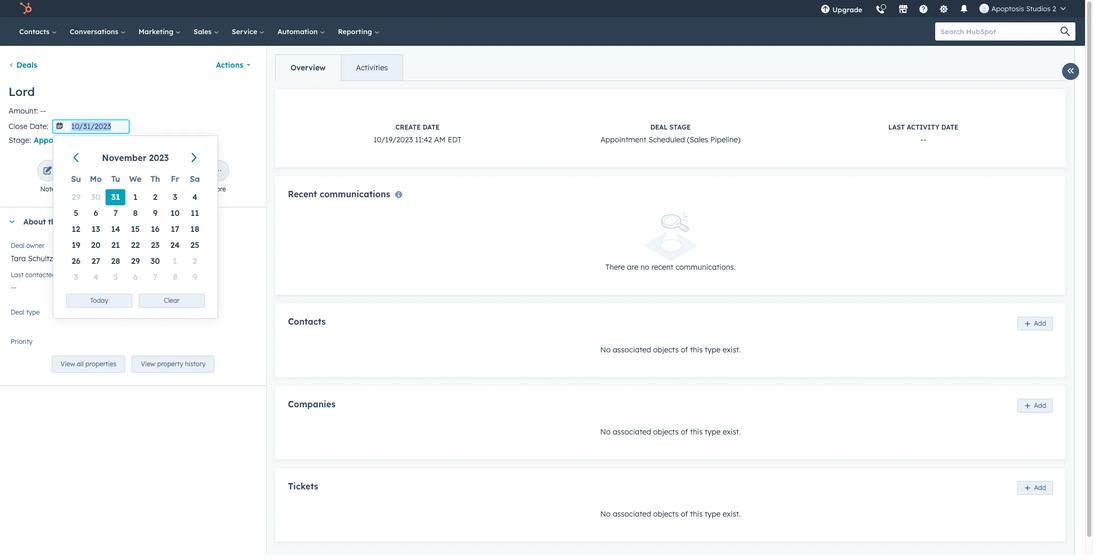 Task type: locate. For each thing, give the bounding box(es) containing it.
2 horizontal spatial 2
[[1053, 4, 1057, 13]]

1 menu item down we
[[126, 189, 145, 205]]

6
[[94, 208, 98, 218], [133, 272, 138, 282]]

2 vertical spatial associated
[[613, 510, 651, 519]]

2 no associated objects of this type exist. from the top
[[601, 427, 741, 437]]

view all properties link
[[51, 356, 125, 373]]

1 vertical spatial 4
[[93, 272, 98, 282]]

2 inside apoptosis studios 2 popup button
[[1053, 4, 1057, 13]]

2 vertical spatial no associated objects of this type exist.
[[601, 510, 741, 519]]

1 add from the top
[[1035, 319, 1047, 327]]

settings link
[[933, 0, 956, 17]]

2 view from the left
[[141, 360, 155, 368]]

1 of from the top
[[681, 345, 688, 354]]

4 menu item down 27
[[86, 269, 106, 285]]

objects
[[654, 345, 679, 354], [654, 427, 679, 437], [654, 510, 679, 519]]

2 vertical spatial add button
[[1018, 481, 1054, 495]]

th
[[150, 174, 160, 184]]

9 up 16
[[153, 208, 158, 218]]

1 objects from the top
[[654, 345, 679, 354]]

date
[[423, 123, 440, 131], [942, 123, 959, 131]]

last inside the last activity date --
[[889, 123, 905, 131]]

deal inside deal stage appointment scheduled (sales pipeline)
[[651, 123, 668, 131]]

0 vertical spatial add button
[[1018, 317, 1054, 330]]

communications.
[[676, 263, 736, 272]]

14
[[111, 224, 120, 234]]

overview
[[291, 63, 326, 73]]

automation
[[278, 27, 320, 36]]

0 horizontal spatial 4
[[93, 272, 98, 282]]

task
[[144, 185, 157, 193]]

31
[[111, 192, 120, 202]]

5 menu item
[[66, 205, 86, 221], [106, 269, 126, 285]]

4 for 4 menu item to the bottom
[[93, 272, 98, 282]]

0 vertical spatial contacts
[[19, 27, 52, 36]]

view left 'property'
[[141, 360, 155, 368]]

29 down su
[[72, 192, 80, 202]]

deal for deal owner
[[11, 242, 24, 250]]

no associated objects of this type exist. for tickets
[[601, 510, 741, 519]]

appointment inside popup button
[[34, 136, 82, 145]]

tara schultz
[[11, 254, 53, 264]]

30 menu item down 23
[[145, 253, 165, 269]]

1 horizontal spatial last
[[889, 123, 905, 131]]

0 vertical spatial 1 menu item
[[126, 189, 145, 205]]

deal
[[651, 123, 668, 131], [11, 242, 24, 250], [11, 308, 24, 316]]

reporting
[[338, 27, 374, 36]]

november 2023
[[102, 153, 169, 163]]

5 menu item down 28 on the left top of the page
[[106, 269, 126, 285]]

add
[[1035, 319, 1047, 327], [1035, 402, 1047, 410], [1035, 484, 1047, 492]]

3 menu item
[[165, 189, 185, 205], [66, 269, 86, 285]]

conversations
[[70, 27, 120, 36]]

navigation containing overview
[[275, 54, 404, 81]]

scheduled down mm/dd/yyyy text box
[[85, 136, 123, 145]]

0 vertical spatial 7 menu item
[[106, 205, 126, 221]]

0 vertical spatial 6 menu item
[[86, 205, 106, 221]]

:
[[36, 106, 38, 116]]

7 menu item
[[106, 205, 126, 221], [145, 269, 165, 285]]

3 objects from the top
[[654, 510, 679, 519]]

6 menu item
[[86, 205, 106, 221], [126, 269, 145, 285]]

3 exist. from the top
[[723, 510, 741, 519]]

view for view property history
[[141, 360, 155, 368]]

2 vertical spatial of
[[681, 510, 688, 519]]

this for tickets
[[690, 510, 703, 519]]

9 down 25 menu item
[[193, 272, 197, 282]]

0 vertical spatial 4
[[192, 192, 197, 202]]

2 vertical spatial objects
[[654, 510, 679, 519]]

0 horizontal spatial 8 menu item
[[126, 205, 145, 221]]

deal up tara
[[11, 242, 24, 250]]

9 menu item
[[145, 205, 165, 221], [185, 269, 205, 285]]

calling icon button
[[872, 1, 890, 17]]

15 menu item
[[126, 221, 145, 237]]

deal for deal stage appointment scheduled (sales pipeline)
[[651, 123, 668, 131]]

22
[[131, 240, 140, 250]]

1 down 24 menu item
[[173, 256, 177, 266]]

su
[[71, 174, 81, 184]]

activity
[[907, 123, 940, 131]]

4 up 11
[[192, 192, 197, 202]]

8 up the clear
[[173, 272, 177, 282]]

29 down 22 menu item
[[131, 256, 140, 266]]

reporting link
[[332, 17, 386, 46]]

november
[[102, 153, 147, 163]]

recent communications
[[288, 189, 390, 200]]

no for tickets
[[601, 510, 611, 519]]

2 of from the top
[[681, 427, 688, 437]]

8 menu item up the clear
[[165, 269, 185, 285]]

0 horizontal spatial 1 menu item
[[126, 189, 145, 205]]

1 no from the top
[[601, 345, 611, 354]]

1 vertical spatial add
[[1035, 402, 1047, 410]]

deals
[[17, 60, 37, 70]]

0 vertical spatial no
[[601, 345, 611, 354]]

1 vertical spatial of
[[681, 427, 688, 437]]

activities link
[[341, 55, 403, 81]]

today button
[[66, 294, 132, 308]]

0 vertical spatial 4 menu item
[[185, 189, 205, 205]]

marketplaces button
[[893, 0, 915, 17]]

about this deal button
[[0, 208, 256, 236]]

this inside dropdown button
[[48, 217, 62, 227]]

0 vertical spatial associated
[[613, 345, 651, 354]]

date inside the last activity date --
[[942, 123, 959, 131]]

Last contacted text field
[[11, 278, 256, 295]]

1 horizontal spatial 9
[[193, 272, 197, 282]]

1 horizontal spatial 29
[[131, 256, 140, 266]]

1 vertical spatial 2 menu item
[[185, 253, 205, 269]]

0 vertical spatial 1
[[133, 192, 138, 202]]

3 down 26 menu item
[[74, 272, 78, 282]]

exist. for contacts
[[723, 345, 741, 354]]

last down tara
[[11, 271, 24, 279]]

email
[[74, 185, 90, 193]]

1 horizontal spatial 3
[[173, 192, 177, 202]]

actions button
[[209, 54, 258, 76]]

notifications image
[[960, 5, 970, 14]]

1 horizontal spatial date
[[942, 123, 959, 131]]

30 menu item
[[86, 189, 106, 205], [145, 253, 165, 269]]

0 vertical spatial 2 menu item
[[145, 189, 165, 205]]

search image
[[1061, 27, 1071, 36]]

8 menu item
[[126, 205, 145, 221], [165, 269, 185, 285]]

add button
[[1018, 317, 1054, 330], [1018, 399, 1054, 413], [1018, 481, 1054, 495]]

1 vertical spatial exist.
[[723, 427, 741, 437]]

9 menu item up 16
[[145, 205, 165, 221]]

26 menu item
[[66, 253, 86, 269]]

0 horizontal spatial 4 menu item
[[86, 269, 106, 285]]

notifications button
[[956, 0, 974, 17]]

27 menu item
[[86, 253, 106, 269]]

0 vertical spatial add
[[1035, 319, 1047, 327]]

1 vertical spatial 7 menu item
[[145, 269, 165, 285]]

0 vertical spatial 8
[[133, 208, 138, 218]]

0 vertical spatial 7
[[113, 208, 118, 218]]

2
[[1053, 4, 1057, 13], [153, 192, 158, 202], [193, 256, 197, 266]]

view property history link
[[132, 356, 215, 373]]

0 horizontal spatial 9
[[153, 208, 158, 218]]

0 vertical spatial 2
[[1053, 4, 1057, 13]]

type
[[26, 308, 40, 316], [705, 345, 721, 354], [705, 427, 721, 437], [705, 510, 721, 519]]

1 no associated objects of this type exist. from the top
[[601, 345, 741, 354]]

2 exist. from the top
[[723, 427, 741, 437]]

4
[[192, 192, 197, 202], [93, 272, 98, 282]]

2 vertical spatial exist.
[[723, 510, 741, 519]]

3 no associated objects of this type exist. from the top
[[601, 510, 741, 519]]

0 horizontal spatial contacts
[[19, 27, 52, 36]]

menu
[[815, 0, 1073, 21]]

MM/DD/YYYY text field
[[53, 120, 129, 133]]

2 objects from the top
[[654, 427, 679, 437]]

6 up 13
[[94, 208, 98, 218]]

2 menu item
[[145, 189, 165, 205], [185, 253, 205, 269]]

exist. for companies
[[723, 427, 741, 437]]

add button for tickets
[[1018, 481, 1054, 495]]

help image
[[919, 5, 929, 14]]

3 add from the top
[[1035, 484, 1047, 492]]

23 menu item
[[145, 237, 165, 253]]

3 of from the top
[[681, 510, 688, 519]]

menu containing apoptosis studios 2
[[815, 0, 1073, 21]]

2 add button from the top
[[1018, 399, 1054, 413]]

scheduled down stage
[[649, 135, 685, 145]]

1 vertical spatial 30
[[151, 256, 160, 266]]

appointment
[[601, 135, 647, 145], [34, 136, 82, 145]]

0 horizontal spatial appointment
[[34, 136, 82, 145]]

view left 'all' on the left bottom
[[61, 360, 75, 368]]

automation link
[[271, 17, 332, 46]]

1 vertical spatial 1
[[173, 256, 177, 266]]

2 right studios
[[1053, 4, 1057, 13]]

1 vertical spatial 3 menu item
[[66, 269, 86, 285]]

5 down 28 menu item
[[113, 272, 118, 282]]

7 menu item up 14
[[106, 205, 126, 221]]

0 horizontal spatial date
[[423, 123, 440, 131]]

0 vertical spatial deal
[[651, 123, 668, 131]]

1 date from the left
[[423, 123, 440, 131]]

29 menu item down 22
[[126, 253, 145, 269]]

29 menu item down su
[[66, 189, 86, 205]]

18 menu item
[[185, 221, 205, 237]]

0 vertical spatial 9
[[153, 208, 158, 218]]

0 vertical spatial 29
[[72, 192, 80, 202]]

2 vertical spatial deal
[[11, 308, 24, 316]]

studios
[[1027, 4, 1051, 13]]

30 right email
[[91, 192, 101, 202]]

1 vertical spatial 8
[[173, 272, 177, 282]]

8 menu item up the 15
[[126, 205, 145, 221]]

objects for contacts
[[654, 345, 679, 354]]

1 horizontal spatial view
[[141, 360, 155, 368]]

clear
[[164, 297, 180, 305]]

add for contacts
[[1035, 319, 1047, 327]]

7 up clear button on the bottom left of the page
[[153, 272, 157, 282]]

5 up 12
[[74, 208, 78, 218]]

last left 'activity'
[[889, 123, 905, 131]]

2 add from the top
[[1035, 402, 1047, 410]]

settings image
[[940, 5, 949, 14]]

1 horizontal spatial 1
[[173, 256, 177, 266]]

28 menu item
[[106, 253, 126, 269]]

19 menu item
[[66, 237, 86, 253]]

stage
[[670, 123, 691, 131]]

1 horizontal spatial 7 menu item
[[145, 269, 165, 285]]

29 menu item
[[66, 189, 86, 205], [126, 253, 145, 269]]

0 vertical spatial 30 menu item
[[86, 189, 106, 205]]

associated
[[613, 345, 651, 354], [613, 427, 651, 437], [613, 510, 651, 519]]

1 vertical spatial 1 menu item
[[165, 253, 185, 269]]

0 vertical spatial objects
[[654, 345, 679, 354]]

2 vertical spatial no
[[601, 510, 611, 519]]

1 horizontal spatial scheduled
[[649, 135, 685, 145]]

29
[[72, 192, 80, 202], [131, 256, 140, 266]]

tara
[[11, 254, 26, 264]]

1 left task on the top of the page
[[133, 192, 138, 202]]

17
[[171, 224, 179, 234]]

contacts inside contacts link
[[19, 27, 52, 36]]

30 menu item down mo
[[86, 189, 106, 205]]

3 up the 10
[[173, 192, 177, 202]]

1 horizontal spatial 5
[[113, 272, 118, 282]]

2 vertical spatial 2
[[193, 256, 197, 266]]

30 down 23 "menu item" at the top
[[151, 256, 160, 266]]

1 exist. from the top
[[723, 345, 741, 354]]

7 menu item up the clear
[[145, 269, 165, 285]]

edt
[[448, 135, 462, 145]]

date up 11:42
[[423, 123, 440, 131]]

1 horizontal spatial contacts
[[288, 316, 326, 327]]

4 menu item up 11
[[185, 189, 205, 205]]

no associated objects of this type exist.
[[601, 345, 741, 354], [601, 427, 741, 437], [601, 510, 741, 519]]

type for contacts
[[705, 345, 721, 354]]

31 menu item
[[106, 189, 126, 205]]

add button for contacts
[[1018, 317, 1054, 330]]

8 up the 15
[[133, 208, 138, 218]]

1 horizontal spatial 6
[[133, 272, 138, 282]]

1 vertical spatial 5
[[113, 272, 118, 282]]

1 add button from the top
[[1018, 317, 1054, 330]]

1 horizontal spatial 2 menu item
[[185, 253, 205, 269]]

type for companies
[[705, 427, 721, 437]]

3 menu item up the 10
[[165, 189, 185, 205]]

7 down 31 menu item
[[113, 208, 118, 218]]

0 horizontal spatial scheduled
[[85, 136, 123, 145]]

21 menu item
[[106, 237, 126, 253]]

4 menu item
[[185, 189, 205, 205], [86, 269, 106, 285]]

1 vertical spatial 29 menu item
[[126, 253, 145, 269]]

1 menu item down 24
[[165, 253, 185, 269]]

date:
[[30, 122, 48, 131]]

0 horizontal spatial 6 menu item
[[86, 205, 106, 221]]

3
[[173, 192, 177, 202], [74, 272, 78, 282]]

meeting
[[172, 185, 197, 193]]

1 vertical spatial objects
[[654, 427, 679, 437]]

service link
[[225, 17, 271, 46]]

1 vertical spatial associated
[[613, 427, 651, 437]]

deal left stage
[[651, 123, 668, 131]]

6 menu item up 13
[[86, 205, 106, 221]]

0 horizontal spatial 30
[[91, 192, 101, 202]]

2 menu item down 25
[[185, 253, 205, 269]]

3 menu item down 26
[[66, 269, 86, 285]]

apoptosis studios 2
[[992, 4, 1057, 13]]

1 horizontal spatial 4
[[192, 192, 197, 202]]

1 horizontal spatial 30 menu item
[[145, 253, 165, 269]]

3 associated from the top
[[613, 510, 651, 519]]

tu
[[111, 174, 120, 184]]

no associated objects of this type exist. for contacts
[[601, 345, 741, 354]]

0 vertical spatial 6
[[94, 208, 98, 218]]

13 menu item
[[86, 221, 106, 237]]

6 menu item down tara schultz popup button
[[126, 269, 145, 285]]

30
[[91, 192, 101, 202], [151, 256, 160, 266]]

no for companies
[[601, 427, 611, 437]]

1 menu item
[[126, 189, 145, 205], [165, 253, 185, 269]]

2 no from the top
[[601, 427, 611, 437]]

5 menu item up 12
[[66, 205, 86, 221]]

2 date from the left
[[942, 123, 959, 131]]

2 menu item down 'th'
[[145, 189, 165, 205]]

2 down 25 menu item
[[193, 256, 197, 266]]

amount : --
[[9, 106, 46, 116]]

1
[[133, 192, 138, 202], [173, 256, 177, 266]]

0 horizontal spatial 7
[[113, 208, 118, 218]]

6 down tara schultz popup button
[[133, 272, 138, 282]]

1 vertical spatial 5 menu item
[[106, 269, 126, 285]]

date right 'activity'
[[942, 123, 959, 131]]

1 horizontal spatial 8
[[173, 272, 177, 282]]

3 no from the top
[[601, 510, 611, 519]]

0 horizontal spatial 6
[[94, 208, 98, 218]]

9 menu item down 25 menu item
[[185, 269, 205, 285]]

no
[[601, 345, 611, 354], [601, 427, 611, 437], [601, 510, 611, 519]]

1 horizontal spatial 7
[[153, 272, 157, 282]]

0 vertical spatial 5
[[74, 208, 78, 218]]

1 vertical spatial no
[[601, 427, 611, 437]]

view all properties
[[61, 360, 116, 368]]

scheduled
[[649, 135, 685, 145], [85, 136, 123, 145]]

2 associated from the top
[[613, 427, 651, 437]]

18
[[191, 224, 199, 234]]

recent
[[288, 189, 317, 200]]

0 vertical spatial 29 menu item
[[66, 189, 86, 205]]

27
[[91, 256, 100, 266]]

view
[[61, 360, 75, 368], [141, 360, 155, 368]]

1 associated from the top
[[613, 345, 651, 354]]

3 add button from the top
[[1018, 481, 1054, 495]]

no
[[641, 263, 650, 272]]

4 down 27 menu item
[[93, 272, 98, 282]]

0 vertical spatial exist.
[[723, 345, 741, 354]]

2 down 'th'
[[153, 192, 158, 202]]

marketplaces image
[[899, 5, 909, 14]]

1 vertical spatial 8 menu item
[[165, 269, 185, 285]]

create
[[396, 123, 421, 131]]

1 view from the left
[[61, 360, 75, 368]]

more image
[[214, 167, 223, 177]]

of
[[681, 345, 688, 354], [681, 427, 688, 437], [681, 510, 688, 519]]

deal up priority
[[11, 308, 24, 316]]

1 vertical spatial 2
[[153, 192, 158, 202]]

this for companies
[[690, 427, 703, 437]]

1 vertical spatial last
[[11, 271, 24, 279]]

appointment scheduled
[[34, 136, 123, 145]]

navigation
[[275, 54, 404, 81]]



Task type: vqa. For each thing, say whether or not it's contained in the screenshot.


Task type: describe. For each thing, give the bounding box(es) containing it.
1 vertical spatial 9
[[193, 272, 197, 282]]

0 horizontal spatial 30 menu item
[[86, 189, 106, 205]]

of for tickets
[[681, 510, 688, 519]]

0 horizontal spatial 3 menu item
[[66, 269, 86, 285]]

4 for the right 4 menu item
[[192, 192, 197, 202]]

amount
[[9, 106, 36, 116]]

11
[[191, 208, 199, 218]]

note
[[40, 185, 55, 193]]

24 menu item
[[165, 237, 185, 253]]

marketing link
[[132, 17, 187, 46]]

search button
[[1056, 22, 1076, 41]]

no associated objects of this type exist. for companies
[[601, 427, 741, 437]]

1 horizontal spatial 9 menu item
[[185, 269, 205, 285]]

upgrade image
[[821, 5, 831, 14]]

upgrade
[[833, 5, 863, 14]]

add for tickets
[[1035, 484, 1047, 492]]

contacted
[[25, 271, 56, 279]]

this for contacts
[[690, 345, 703, 354]]

24
[[170, 240, 180, 250]]

1 horizontal spatial 5 menu item
[[106, 269, 126, 285]]

sa
[[190, 174, 200, 184]]

0 horizontal spatial 29 menu item
[[66, 189, 86, 205]]

type for tickets
[[705, 510, 721, 519]]

call image
[[111, 167, 121, 177]]

16
[[151, 224, 160, 234]]

associated for tickets
[[613, 510, 651, 519]]

task image
[[145, 167, 155, 177]]

are
[[627, 263, 639, 272]]

0 horizontal spatial 2
[[153, 192, 158, 202]]

marketing
[[139, 27, 176, 36]]

0 horizontal spatial 29
[[72, 192, 80, 202]]

deals link
[[9, 60, 37, 70]]

15
[[131, 224, 140, 234]]

12 menu item
[[66, 221, 86, 237]]

calling icon image
[[876, 5, 886, 15]]

0 horizontal spatial 5 menu item
[[66, 205, 86, 221]]

1 horizontal spatial 1 menu item
[[165, 253, 185, 269]]

about
[[23, 217, 46, 227]]

Search HubSpot search field
[[936, 22, 1066, 41]]

0 vertical spatial 3
[[173, 192, 177, 202]]

1 horizontal spatial 29 menu item
[[126, 253, 145, 269]]

2023
[[149, 153, 169, 163]]

add button for companies
[[1018, 399, 1054, 413]]

deal
[[64, 217, 80, 227]]

associated for contacts
[[613, 345, 651, 354]]

close
[[9, 122, 27, 131]]

previous month image
[[71, 152, 83, 164]]

schultz
[[28, 254, 53, 264]]

deal for deal type
[[11, 308, 24, 316]]

exist. for tickets
[[723, 510, 741, 519]]

history
[[185, 360, 206, 368]]

add for companies
[[1035, 402, 1047, 410]]

20
[[91, 240, 101, 250]]

0 vertical spatial 3 menu item
[[165, 189, 185, 205]]

10 menu item
[[165, 205, 185, 221]]

of for contacts
[[681, 345, 688, 354]]

16 menu item
[[145, 221, 165, 237]]

property
[[157, 360, 183, 368]]

28
[[111, 256, 120, 266]]

note image
[[43, 167, 53, 177]]

meeting image
[[180, 167, 189, 177]]

an
[[34, 342, 43, 352]]

lord
[[9, 84, 35, 99]]

14 menu item
[[106, 221, 126, 237]]

email image
[[77, 167, 87, 177]]

12
[[72, 224, 80, 234]]

call
[[110, 185, 122, 193]]

associated for companies
[[613, 427, 651, 437]]

1 vertical spatial 6
[[133, 272, 138, 282]]

recent
[[652, 263, 674, 272]]

scheduled inside deal stage appointment scheduled (sales pipeline)
[[649, 135, 685, 145]]

last for last activity date --
[[889, 123, 905, 131]]

25 menu item
[[185, 237, 205, 253]]

deal owner
[[11, 242, 45, 250]]

1 vertical spatial 29
[[131, 256, 140, 266]]

service
[[232, 27, 259, 36]]

1 horizontal spatial 30
[[151, 256, 160, 266]]

owner
[[26, 242, 45, 250]]

20 menu item
[[86, 237, 106, 253]]

priority
[[11, 338, 33, 346]]

select an option button
[[11, 336, 256, 354]]

today
[[90, 297, 108, 305]]

am
[[434, 135, 446, 145]]

0 horizontal spatial 5
[[74, 208, 78, 218]]

1 vertical spatial 4 menu item
[[86, 269, 106, 285]]

0 vertical spatial 30
[[91, 192, 101, 202]]

1 horizontal spatial 4 menu item
[[185, 189, 205, 205]]

appointment inside deal stage appointment scheduled (sales pipeline)
[[601, 135, 647, 145]]

apoptosis
[[992, 4, 1025, 13]]

apoptosis studios 2 button
[[974, 0, 1073, 17]]

17 menu item
[[165, 221, 185, 237]]

hubspot image
[[19, 2, 32, 15]]

there
[[606, 263, 625, 272]]

11 menu item
[[185, 205, 205, 221]]

1 vertical spatial 30 menu item
[[145, 253, 165, 269]]

actions
[[216, 60, 243, 70]]

scheduled inside popup button
[[85, 136, 123, 145]]

last activity date --
[[889, 123, 959, 145]]

appointment scheduled button
[[31, 133, 138, 147]]

deal stage appointment scheduled (sales pipeline)
[[601, 123, 741, 145]]

sales
[[194, 27, 214, 36]]

date inside create date 10/19/2023 11:42 am edt
[[423, 123, 440, 131]]

0 horizontal spatial 1
[[133, 192, 138, 202]]

1 horizontal spatial 2
[[193, 256, 197, 266]]

objects for companies
[[654, 427, 679, 437]]

11:42
[[415, 135, 432, 145]]

activities
[[356, 63, 388, 73]]

13
[[92, 224, 100, 234]]

1 vertical spatial contacts
[[288, 316, 326, 327]]

23
[[151, 240, 160, 250]]

properties
[[85, 360, 116, 368]]

10/19/2023
[[374, 135, 413, 145]]

next month image
[[188, 152, 200, 164]]

we
[[129, 174, 142, 184]]

clear button
[[139, 294, 205, 308]]

more
[[211, 185, 226, 193]]

26
[[72, 256, 81, 266]]

companies
[[288, 399, 336, 409]]

hubspot link
[[13, 2, 40, 15]]

deal type
[[11, 308, 40, 316]]

help button
[[915, 0, 933, 17]]

option
[[45, 342, 68, 352]]

conversations link
[[63, 17, 132, 46]]

all
[[77, 360, 84, 368]]

view for view all properties
[[61, 360, 75, 368]]

caret image
[[9, 221, 15, 223]]

there are no recent communications.
[[606, 263, 736, 272]]

stage:
[[9, 136, 31, 145]]

25
[[190, 240, 199, 250]]

of for companies
[[681, 427, 688, 437]]

0 horizontal spatial 3
[[74, 272, 78, 282]]

tara schultz image
[[980, 4, 990, 13]]

22 menu item
[[126, 237, 145, 253]]

view property history
[[141, 360, 206, 368]]

last for last contacted
[[11, 271, 24, 279]]

tara schultz button
[[11, 248, 256, 266]]

0 horizontal spatial 9 menu item
[[145, 205, 165, 221]]

0 horizontal spatial 8
[[133, 208, 138, 218]]

tickets
[[288, 481, 318, 492]]

fr
[[171, 174, 179, 184]]

21
[[111, 240, 120, 250]]

no for contacts
[[601, 345, 611, 354]]

contacts link
[[13, 17, 63, 46]]

objects for tickets
[[654, 510, 679, 519]]

sales link
[[187, 17, 225, 46]]

1 vertical spatial 6 menu item
[[126, 269, 145, 285]]



